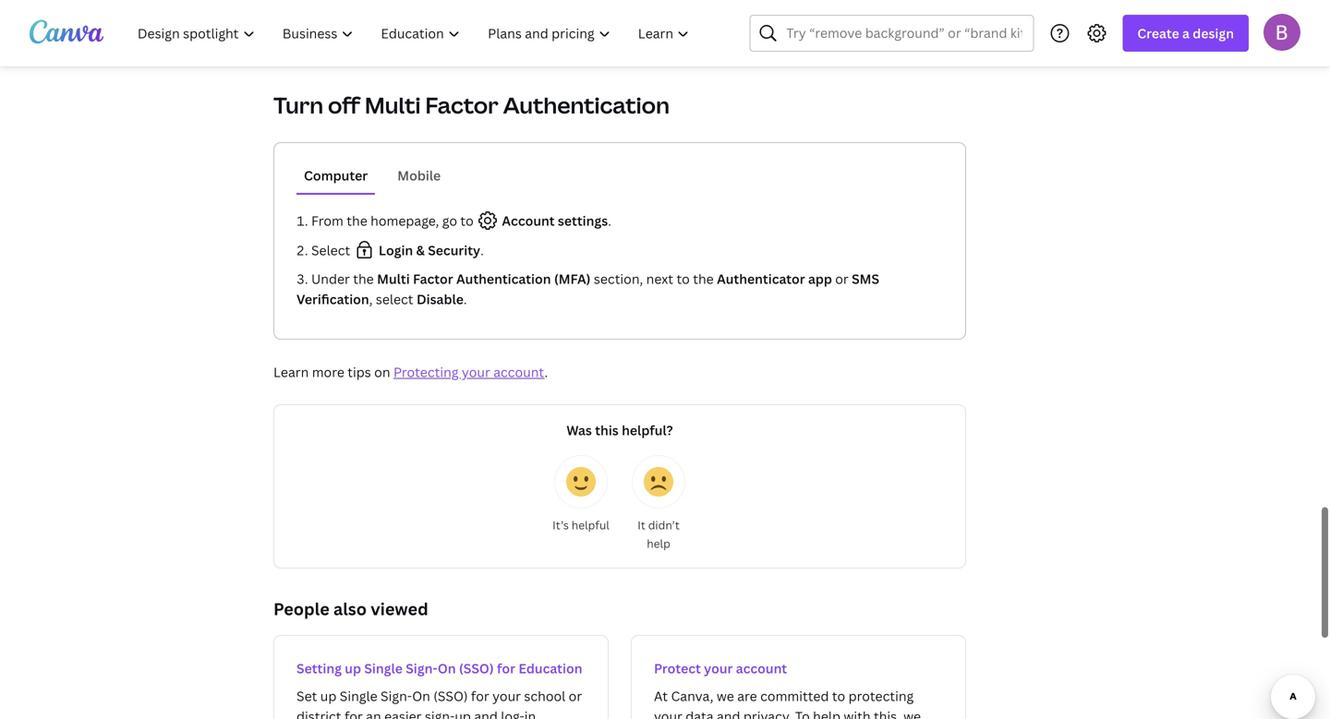Task type: locate. For each thing, give the bounding box(es) containing it.
bob builder image
[[1264, 14, 1301, 51]]

1 horizontal spatial to
[[677, 270, 690, 288]]

1 vertical spatial multi
[[377, 270, 410, 288]]

1 vertical spatial your
[[704, 660, 733, 678]]

multi right off at the top
[[365, 90, 421, 120]]

the right next
[[693, 270, 714, 288]]

setting up single sign-on (sso) for education
[[297, 660, 583, 678]]

people
[[274, 598, 330, 621]]

multi up select
[[377, 270, 410, 288]]

0 vertical spatial authentication
[[503, 90, 670, 120]]

computer button
[[297, 158, 375, 193]]

protect
[[654, 660, 701, 678]]

0 vertical spatial multi
[[365, 90, 421, 120]]

to
[[461, 212, 474, 230], [677, 270, 690, 288]]

authentication
[[503, 90, 670, 120], [456, 270, 551, 288]]

single
[[364, 660, 403, 678]]

1 vertical spatial authentication
[[456, 270, 551, 288]]

the
[[347, 212, 368, 230], [353, 270, 374, 288], [693, 270, 714, 288]]

factor up the disable
[[413, 270, 453, 288]]

0 vertical spatial to
[[461, 212, 474, 230]]

sms
[[852, 270, 880, 288]]

protecting your account link
[[394, 364, 545, 381]]

select
[[376, 291, 414, 308]]

settings
[[558, 212, 608, 230]]

sms verification
[[297, 270, 880, 308]]

0 horizontal spatial your
[[462, 364, 490, 381]]

your right 'protecting'
[[462, 364, 490, 381]]

1 vertical spatial factor
[[413, 270, 453, 288]]

factor for off
[[425, 90, 499, 120]]

off
[[328, 90, 360, 120]]

under
[[311, 270, 350, 288]]

authenticator
[[717, 270, 805, 288]]

(sso)
[[459, 660, 494, 678]]

viewed
[[371, 598, 428, 621]]

create a design
[[1138, 24, 1234, 42]]

from
[[311, 212, 344, 230]]

protect your account link
[[631, 636, 966, 720]]

for
[[497, 660, 516, 678]]

the right from
[[347, 212, 368, 230]]

your right the protect
[[704, 660, 733, 678]]

account
[[494, 364, 545, 381], [736, 660, 787, 678]]

mobile button
[[390, 158, 448, 193]]

turn off multi factor authentication
[[274, 90, 670, 120]]

also
[[334, 598, 367, 621]]

factor up mobile
[[425, 90, 499, 120]]

factor
[[425, 90, 499, 120], [413, 270, 453, 288]]

0 vertical spatial account
[[494, 364, 545, 381]]

to right the go
[[461, 212, 474, 230]]

didn't
[[648, 518, 680, 533]]

account
[[502, 212, 555, 230]]

1 horizontal spatial account
[[736, 660, 787, 678]]

to right next
[[677, 270, 690, 288]]

helpful?
[[622, 422, 673, 439]]

the up ,
[[353, 270, 374, 288]]

was
[[567, 422, 592, 439]]

tips
[[348, 364, 371, 381]]

verification
[[297, 291, 369, 308]]

.
[[608, 212, 612, 230], [481, 242, 484, 259], [464, 291, 467, 308], [545, 364, 548, 381]]

0 vertical spatial factor
[[425, 90, 499, 120]]

1 vertical spatial account
[[736, 660, 787, 678]]

,
[[369, 291, 373, 308]]

your
[[462, 364, 490, 381], [704, 660, 733, 678]]

setting up single sign-on (sso) for education link
[[274, 636, 609, 720]]

&
[[416, 242, 425, 259]]

multi for off
[[365, 90, 421, 120]]

(mfa)
[[554, 270, 591, 288]]

factor for the
[[413, 270, 453, 288]]

multi
[[365, 90, 421, 120], [377, 270, 410, 288]]

0 vertical spatial your
[[462, 364, 490, 381]]

create
[[1138, 24, 1180, 42]]

login & security
[[376, 242, 481, 259]]

up
[[345, 660, 361, 678]]

authentication for turn off multi factor authentication
[[503, 90, 670, 120]]



Task type: vqa. For each thing, say whether or not it's contained in the screenshot.
"access"
no



Task type: describe. For each thing, give the bounding box(es) containing it.
0 horizontal spatial account
[[494, 364, 545, 381]]

top level navigation element
[[126, 15, 705, 52]]

homepage,
[[371, 212, 439, 230]]

go
[[442, 212, 457, 230]]

setting
[[297, 660, 342, 678]]

helpful
[[572, 518, 610, 533]]

security
[[428, 242, 481, 259]]

next
[[646, 270, 674, 288]]

sign-
[[406, 660, 438, 678]]

it's helpful
[[553, 518, 610, 533]]

login
[[379, 242, 413, 259]]

turn
[[274, 90, 324, 120]]

🙂 image
[[566, 468, 596, 497]]

education
[[519, 660, 583, 678]]

1 vertical spatial to
[[677, 270, 690, 288]]

the for under
[[353, 270, 374, 288]]

people also viewed
[[274, 598, 428, 621]]

select
[[311, 242, 350, 259]]

account settings
[[499, 212, 608, 230]]

on
[[374, 364, 390, 381]]

design
[[1193, 24, 1234, 42]]

disable
[[417, 291, 464, 308]]

0 horizontal spatial to
[[461, 212, 474, 230]]

a
[[1183, 24, 1190, 42]]

it's
[[553, 518, 569, 533]]

computer
[[304, 167, 368, 184]]

it
[[638, 518, 646, 533]]

on
[[438, 660, 456, 678]]

the for from
[[347, 212, 368, 230]]

create a design button
[[1123, 15, 1249, 52]]

under the multi factor authentication (mfa) section, next to the authenticator app or
[[311, 270, 849, 288]]

learn more tips on protecting your account .
[[274, 364, 548, 381]]

1 horizontal spatial your
[[704, 660, 733, 678]]

help
[[647, 536, 671, 552]]

it didn't help
[[638, 518, 680, 552]]

mobile
[[398, 167, 441, 184]]

Try "remove background" or "brand kit" search field
[[787, 16, 1022, 51]]

section,
[[594, 270, 643, 288]]

, select disable .
[[369, 291, 467, 308]]

was this helpful?
[[567, 422, 673, 439]]

from the homepage, go to
[[311, 212, 474, 230]]

more
[[312, 364, 345, 381]]

protect your account
[[654, 660, 787, 678]]

or
[[836, 270, 849, 288]]

protecting
[[394, 364, 459, 381]]

learn
[[274, 364, 309, 381]]

multi for the
[[377, 270, 410, 288]]

this
[[595, 422, 619, 439]]

authentication for under the multi factor authentication (mfa) section, next to the authenticator app or
[[456, 270, 551, 288]]

app
[[808, 270, 832, 288]]

😔 image
[[644, 468, 674, 497]]



